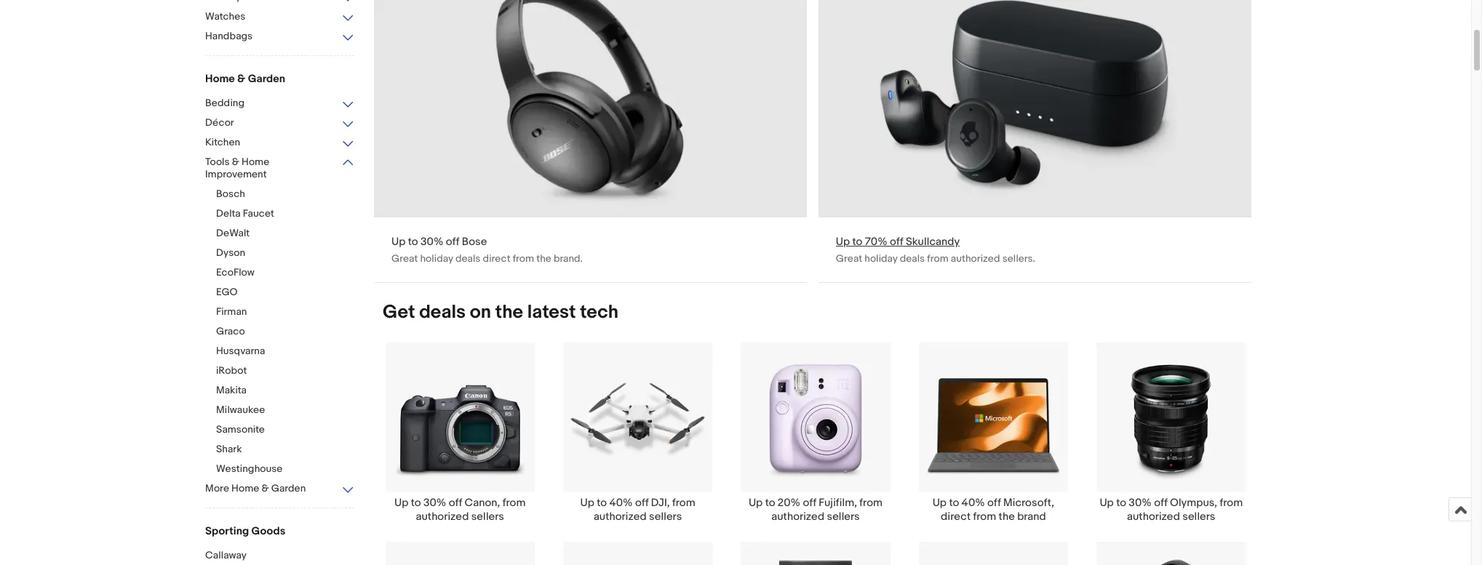 Task type: describe. For each thing, give the bounding box(es) containing it.
2 vertical spatial home
[[231, 482, 259, 495]]

milwaukee link
[[216, 404, 365, 418]]

tools & home improvement button
[[205, 156, 354, 182]]

watches
[[205, 10, 245, 23]]

dewalt link
[[216, 227, 365, 241]]

authorized inside up to 70% off skullcandy great holiday deals from authorized sellers.
[[951, 252, 1000, 265]]

up to 70% off skullcandy great holiday deals from authorized sellers.
[[836, 235, 1035, 265]]

dyson link
[[216, 247, 365, 260]]

off for skullcandy
[[890, 235, 903, 249]]

none text field containing up to 30% off bose
[[374, 0, 807, 282]]

watches handbags
[[205, 10, 253, 42]]

off for dji,
[[635, 496, 649, 510]]

shark link
[[216, 443, 365, 457]]

faucet
[[243, 207, 274, 220]]

ego link
[[216, 286, 365, 300]]

authorized for up to 20% off fujifilm, from authorized sellers
[[771, 510, 824, 524]]

milwaukee
[[216, 404, 265, 416]]

70%
[[865, 235, 887, 249]]

up to 30% off olympus, from authorized sellers link
[[1082, 342, 1260, 524]]

up for up to 20% off fujifilm, from authorized sellers
[[749, 496, 763, 510]]

goods
[[251, 525, 285, 538]]

off for bose
[[446, 235, 459, 249]]

westinghouse link
[[216, 463, 365, 477]]

authorized for up to 40% off dji, from authorized sellers
[[594, 510, 647, 524]]

30% for olympus,
[[1129, 496, 1152, 510]]

deals for bose
[[455, 252, 480, 265]]

great for up to 30% off bose
[[391, 252, 418, 265]]

up for up to 40% off microsoft, direct from the brand
[[933, 496, 947, 510]]

husqvarna link
[[216, 345, 365, 359]]

up to 20% off fujifilm, from authorized sellers link
[[727, 342, 905, 524]]

up for up to 30% off canon, from authorized sellers
[[394, 496, 408, 510]]

up for up to 30% off bose great holiday deals direct from the brand.
[[391, 235, 406, 249]]

ego
[[216, 286, 238, 298]]

sellers for fujifilm,
[[827, 510, 860, 524]]

westinghouse
[[216, 463, 283, 475]]

bosch
[[216, 188, 245, 200]]

samsonite
[[216, 423, 265, 436]]

kitchen button
[[205, 136, 354, 150]]

from inside up to 30% off olympus, from authorized sellers
[[1220, 496, 1243, 510]]

olympus,
[[1170, 496, 1217, 510]]

up to 30% off olympus, from authorized sellers
[[1100, 496, 1243, 524]]

shark
[[216, 443, 242, 455]]

holiday for 30%
[[420, 252, 453, 265]]

firman
[[216, 306, 247, 318]]

to for up to 30% off olympus, from authorized sellers
[[1116, 496, 1126, 510]]

1 vertical spatial &
[[232, 156, 239, 168]]

makita
[[216, 384, 247, 397]]

ecoflow
[[216, 266, 255, 279]]

more
[[205, 482, 229, 495]]

deals for skullcandy
[[900, 252, 925, 265]]

to for up to 70% off skullcandy great holiday deals from authorized sellers.
[[852, 235, 863, 249]]

bedding décor kitchen tools & home improvement bosch delta faucet dewalt dyson ecoflow ego firman graco husqvarna irobot makita milwaukee samsonite shark westinghouse more home & garden
[[205, 97, 306, 495]]

dewalt
[[216, 227, 250, 239]]

husqvarna
[[216, 345, 265, 357]]

from inside up to 40% off microsoft, direct from the brand
[[973, 510, 996, 524]]

brand
[[1017, 510, 1046, 524]]

to for up to 20% off fujifilm, from authorized sellers
[[765, 496, 775, 510]]

dji,
[[651, 496, 670, 510]]

makita link
[[216, 384, 365, 398]]

firman link
[[216, 306, 365, 319]]

20%
[[778, 496, 800, 510]]

0 vertical spatial &
[[237, 72, 246, 86]]

up to 40% off dji, from authorized sellers
[[580, 496, 695, 524]]

1 vertical spatial the
[[495, 301, 523, 324]]

sellers for olympus,
[[1183, 510, 1215, 524]]

décor
[[205, 116, 234, 129]]

up to 30% off canon, from authorized sellers link
[[371, 342, 549, 524]]

1 vertical spatial home
[[241, 156, 269, 168]]

up for up to 70% off skullcandy great holiday deals from authorized sellers.
[[836, 235, 850, 249]]

up to 40% off microsoft, direct from the brand link
[[905, 342, 1082, 524]]

from inside up to 70% off skullcandy great holiday deals from authorized sellers.
[[927, 252, 949, 265]]

callaway
[[205, 549, 247, 562]]

get deals on the latest tech
[[383, 301, 619, 324]]



Task type: locate. For each thing, give the bounding box(es) containing it.
more home & garden button
[[205, 482, 354, 496]]

2 vertical spatial &
[[262, 482, 269, 495]]

great
[[391, 252, 418, 265], [836, 252, 862, 265]]

sellers inside up to 40% off dji, from authorized sellers
[[649, 510, 682, 524]]

samsonite link
[[216, 423, 365, 437]]

home down westinghouse
[[231, 482, 259, 495]]

holiday for 70%
[[865, 252, 898, 265]]

0 horizontal spatial great
[[391, 252, 418, 265]]

to inside up to 40% off dji, from authorized sellers
[[597, 496, 607, 510]]

handbags button
[[205, 30, 354, 44]]

authorized inside up to 30% off canon, from authorized sellers
[[416, 510, 469, 524]]

up for up to 40% off dji, from authorized sellers
[[580, 496, 594, 510]]

40% inside up to 40% off dji, from authorized sellers
[[609, 496, 633, 510]]

1 40% from the left
[[609, 496, 633, 510]]

deals
[[455, 252, 480, 265], [900, 252, 925, 265], [419, 301, 466, 324]]

0 vertical spatial garden
[[248, 72, 285, 86]]

décor button
[[205, 116, 354, 130]]

off inside up to 30% off bose great holiday deals direct from the brand.
[[446, 235, 459, 249]]

latest
[[527, 301, 576, 324]]

off inside up to 30% off olympus, from authorized sellers
[[1154, 496, 1168, 510]]

from inside up to 30% off canon, from authorized sellers
[[503, 496, 526, 510]]

off left the "microsoft,"
[[987, 496, 1001, 510]]

off inside up to 70% off skullcandy great holiday deals from authorized sellers.
[[890, 235, 903, 249]]

home down kitchen dropdown button
[[241, 156, 269, 168]]

sellers for canon,
[[471, 510, 504, 524]]

1 great from the left
[[391, 252, 418, 265]]

& up bedding
[[237, 72, 246, 86]]

3 sellers from the left
[[827, 510, 860, 524]]

30% left "canon,"
[[423, 496, 446, 510]]

40% for from
[[962, 496, 985, 510]]

0 vertical spatial the
[[536, 252, 551, 265]]

None text field
[[374, 0, 807, 282]]

authorized inside up to 40% off dji, from authorized sellers
[[594, 510, 647, 524]]

30% inside up to 30% off olympus, from authorized sellers
[[1129, 496, 1152, 510]]

up inside up to 30% off olympus, from authorized sellers
[[1100, 496, 1114, 510]]

graco link
[[216, 325, 365, 339]]

40% left dji,
[[609, 496, 633, 510]]

to for up to 30% off canon, from authorized sellers
[[411, 496, 421, 510]]

30% left bose
[[421, 235, 443, 249]]

tech
[[580, 301, 619, 324]]

off for canon,
[[449, 496, 462, 510]]

off right 20%
[[803, 496, 816, 510]]

40% left the "microsoft,"
[[962, 496, 985, 510]]

up to 20% off fujifilm, from authorized sellers
[[749, 496, 883, 524]]

to for up to 40% off dji, from authorized sellers
[[597, 496, 607, 510]]

up to 40% off microsoft, direct from the brand
[[933, 496, 1054, 524]]

40% for authorized
[[609, 496, 633, 510]]

fujifilm,
[[819, 496, 857, 510]]

the inside up to 30% off bose great holiday deals direct from the brand.
[[536, 252, 551, 265]]

great for up to 70% off skullcandy
[[836, 252, 862, 265]]

to inside up to 40% off microsoft, direct from the brand
[[949, 496, 959, 510]]

30% inside up to 30% off canon, from authorized sellers
[[423, 496, 446, 510]]

up to 30% off bose great holiday deals direct from the brand.
[[391, 235, 583, 265]]

to inside the up to 20% off fujifilm, from authorized sellers
[[765, 496, 775, 510]]

graco
[[216, 325, 245, 338]]

to inside up to 30% off olympus, from authorized sellers
[[1116, 496, 1126, 510]]

off inside up to 40% off microsoft, direct from the brand
[[987, 496, 1001, 510]]

0 vertical spatial home
[[205, 72, 235, 86]]

2 sellers from the left
[[649, 510, 682, 524]]

0 horizontal spatial the
[[495, 301, 523, 324]]

delta faucet link
[[216, 207, 365, 221]]

ecoflow link
[[216, 266, 365, 280]]

off inside up to 40% off dji, from authorized sellers
[[635, 496, 649, 510]]

delta
[[216, 207, 241, 220]]

up inside up to 40% off microsoft, direct from the brand
[[933, 496, 947, 510]]

garden up bedding dropdown button
[[248, 72, 285, 86]]

off left bose
[[446, 235, 459, 249]]

handbags
[[205, 30, 253, 42]]

home & garden
[[205, 72, 285, 86]]

up for up to 30% off olympus, from authorized sellers
[[1100, 496, 1114, 510]]

the
[[536, 252, 551, 265], [495, 301, 523, 324], [999, 510, 1015, 524]]

on
[[470, 301, 491, 324]]

deals inside up to 70% off skullcandy great holiday deals from authorized sellers.
[[900, 252, 925, 265]]

brand.
[[554, 252, 583, 265]]

watches button
[[205, 10, 354, 24]]

1 horizontal spatial 40%
[[962, 496, 985, 510]]

garden inside bedding décor kitchen tools & home improvement bosch delta faucet dewalt dyson ecoflow ego firman graco husqvarna irobot makita milwaukee samsonite shark westinghouse more home & garden
[[271, 482, 306, 495]]

authorized inside the up to 20% off fujifilm, from authorized sellers
[[771, 510, 824, 524]]

the left brand.
[[536, 252, 551, 265]]

tools
[[205, 156, 230, 168]]

home up bedding
[[205, 72, 235, 86]]

to for up to 40% off microsoft, direct from the brand
[[949, 496, 959, 510]]

callaway link
[[205, 549, 354, 563]]

from left brand.
[[513, 252, 534, 265]]

the left the brand
[[999, 510, 1015, 524]]

2 vertical spatial the
[[999, 510, 1015, 524]]

0 horizontal spatial direct
[[483, 252, 510, 265]]

sellers inside the up to 20% off fujifilm, from authorized sellers
[[827, 510, 860, 524]]

2 holiday from the left
[[865, 252, 898, 265]]

irobot
[[216, 365, 247, 377]]

& down westinghouse
[[262, 482, 269, 495]]

holiday inside up to 30% off bose great holiday deals direct from the brand.
[[420, 252, 453, 265]]

skullcandy
[[906, 235, 960, 249]]

to inside up to 30% off canon, from authorized sellers
[[411, 496, 421, 510]]

deals left on
[[419, 301, 466, 324]]

deals down skullcandy
[[900, 252, 925, 265]]

sellers
[[471, 510, 504, 524], [649, 510, 682, 524], [827, 510, 860, 524], [1183, 510, 1215, 524]]

off right 70%
[[890, 235, 903, 249]]

to
[[408, 235, 418, 249], [852, 235, 863, 249], [411, 496, 421, 510], [597, 496, 607, 510], [765, 496, 775, 510], [949, 496, 959, 510], [1116, 496, 1126, 510]]

off left olympus,
[[1154, 496, 1168, 510]]

1 horizontal spatial great
[[836, 252, 862, 265]]

great inside up to 30% off bose great holiday deals direct from the brand.
[[391, 252, 418, 265]]

from inside the up to 20% off fujifilm, from authorized sellers
[[860, 496, 883, 510]]

up to 40% off dji, from authorized sellers link
[[549, 342, 727, 524]]

1 horizontal spatial the
[[536, 252, 551, 265]]

to inside up to 70% off skullcandy great holiday deals from authorized sellers.
[[852, 235, 863, 249]]

bedding button
[[205, 97, 354, 111]]

1 horizontal spatial direct
[[941, 510, 971, 524]]

sporting goods
[[205, 525, 285, 538]]

0 horizontal spatial 40%
[[609, 496, 633, 510]]

1 vertical spatial garden
[[271, 482, 306, 495]]

up inside up to 30% off bose great holiday deals direct from the brand.
[[391, 235, 406, 249]]

30% for canon,
[[423, 496, 446, 510]]

30% left olympus,
[[1129, 496, 1152, 510]]

direct inside up to 40% off microsoft, direct from the brand
[[941, 510, 971, 524]]

holiday
[[420, 252, 453, 265], [865, 252, 898, 265]]

get
[[383, 301, 415, 324]]

up
[[391, 235, 406, 249], [836, 235, 850, 249], [394, 496, 408, 510], [580, 496, 594, 510], [749, 496, 763, 510], [933, 496, 947, 510], [1100, 496, 1114, 510]]

off inside up to 30% off canon, from authorized sellers
[[449, 496, 462, 510]]

off left dji,
[[635, 496, 649, 510]]

none text field containing up to 70% off skullcandy
[[818, 0, 1251, 282]]

1 holiday from the left
[[420, 252, 453, 265]]

off left "canon,"
[[449, 496, 462, 510]]

the inside up to 40% off microsoft, direct from the brand
[[999, 510, 1015, 524]]

great inside up to 70% off skullcandy great holiday deals from authorized sellers.
[[836, 252, 862, 265]]

up inside up to 30% off canon, from authorized sellers
[[394, 496, 408, 510]]

direct inside up to 30% off bose great holiday deals direct from the brand.
[[483, 252, 510, 265]]

direct
[[483, 252, 510, 265], [941, 510, 971, 524]]

from right fujifilm,
[[860, 496, 883, 510]]

deals inside up to 30% off bose great holiday deals direct from the brand.
[[455, 252, 480, 265]]

sporting
[[205, 525, 249, 538]]

30% for bose
[[421, 235, 443, 249]]

bose
[[462, 235, 487, 249]]

bosch link
[[216, 188, 365, 202]]

kitchen
[[205, 136, 240, 148]]

deals down bose
[[455, 252, 480, 265]]

garden
[[248, 72, 285, 86], [271, 482, 306, 495]]

2 great from the left
[[836, 252, 862, 265]]

sellers inside up to 30% off olympus, from authorized sellers
[[1183, 510, 1215, 524]]

sellers inside up to 30% off canon, from authorized sellers
[[471, 510, 504, 524]]

1 horizontal spatial holiday
[[865, 252, 898, 265]]

up inside up to 70% off skullcandy great holiday deals from authorized sellers.
[[836, 235, 850, 249]]

0 horizontal spatial holiday
[[420, 252, 453, 265]]

from inside up to 30% off bose great holiday deals direct from the brand.
[[513, 252, 534, 265]]

40%
[[609, 496, 633, 510], [962, 496, 985, 510]]

40% inside up to 40% off microsoft, direct from the brand
[[962, 496, 985, 510]]

up inside the up to 20% off fujifilm, from authorized sellers
[[749, 496, 763, 510]]

0 vertical spatial direct
[[483, 252, 510, 265]]

off for microsoft,
[[987, 496, 1001, 510]]

from right olympus,
[[1220, 496, 1243, 510]]

authorized for up to 30% off olympus, from authorized sellers
[[1127, 510, 1180, 524]]

authorized inside up to 30% off olympus, from authorized sellers
[[1127, 510, 1180, 524]]

30%
[[421, 235, 443, 249], [423, 496, 446, 510], [1129, 496, 1152, 510]]

2 horizontal spatial the
[[999, 510, 1015, 524]]

the right on
[[495, 301, 523, 324]]

canon,
[[465, 496, 500, 510]]

from down skullcandy
[[927, 252, 949, 265]]

2 40% from the left
[[962, 496, 985, 510]]

off for fujifilm,
[[803, 496, 816, 510]]

up inside up to 40% off dji, from authorized sellers
[[580, 496, 594, 510]]

authorized
[[951, 252, 1000, 265], [416, 510, 469, 524], [594, 510, 647, 524], [771, 510, 824, 524], [1127, 510, 1180, 524]]

up to 30% off canon, from authorized sellers
[[394, 496, 526, 524]]

off inside the up to 20% off fujifilm, from authorized sellers
[[803, 496, 816, 510]]

&
[[237, 72, 246, 86], [232, 156, 239, 168], [262, 482, 269, 495]]

off
[[446, 235, 459, 249], [890, 235, 903, 249], [449, 496, 462, 510], [635, 496, 649, 510], [803, 496, 816, 510], [987, 496, 1001, 510], [1154, 496, 1168, 510]]

from
[[513, 252, 534, 265], [927, 252, 949, 265], [503, 496, 526, 510], [672, 496, 695, 510], [860, 496, 883, 510], [1220, 496, 1243, 510], [973, 510, 996, 524]]

home
[[205, 72, 235, 86], [241, 156, 269, 168], [231, 482, 259, 495]]

1 sellers from the left
[[471, 510, 504, 524]]

off for olympus,
[[1154, 496, 1168, 510]]

from left the "microsoft,"
[[973, 510, 996, 524]]

& right tools on the top left of the page
[[232, 156, 239, 168]]

sellers for dji,
[[649, 510, 682, 524]]

sellers.
[[1002, 252, 1035, 265]]

holiday inside up to 70% off skullcandy great holiday deals from authorized sellers.
[[865, 252, 898, 265]]

None text field
[[818, 0, 1251, 282]]

1 vertical spatial direct
[[941, 510, 971, 524]]

from inside up to 40% off dji, from authorized sellers
[[672, 496, 695, 510]]

from right "canon,"
[[503, 496, 526, 510]]

garden down westinghouse link on the bottom left
[[271, 482, 306, 495]]

to for up to 30% off bose great holiday deals direct from the brand.
[[408, 235, 418, 249]]

authorized for up to 30% off canon, from authorized sellers
[[416, 510, 469, 524]]

irobot link
[[216, 365, 365, 378]]

30% inside up to 30% off bose great holiday deals direct from the brand.
[[421, 235, 443, 249]]

dyson
[[216, 247, 245, 259]]

from right dji,
[[672, 496, 695, 510]]

improvement
[[205, 168, 267, 180]]

4 sellers from the left
[[1183, 510, 1215, 524]]

to inside up to 30% off bose great holiday deals direct from the brand.
[[408, 235, 418, 249]]

microsoft,
[[1003, 496, 1054, 510]]

bedding
[[205, 97, 244, 109]]



Task type: vqa. For each thing, say whether or not it's contained in the screenshot.
sellers.
yes



